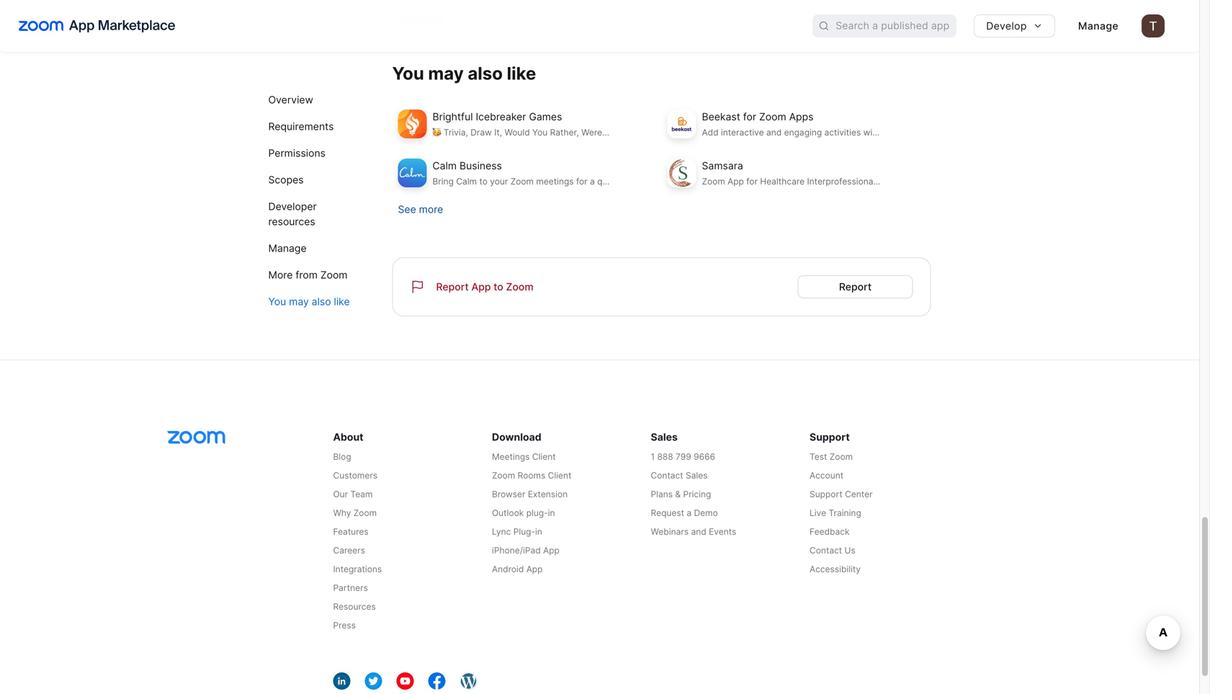 Task type: vqa. For each thing, say whether or not it's contained in the screenshot.
unique
no



Task type: locate. For each thing, give the bounding box(es) containing it.
outlook plug-in link
[[492, 507, 646, 520]]

and left engaging
[[767, 127, 782, 138]]

Search text field
[[836, 15, 957, 36]]

lync plug-in
[[492, 527, 543, 537]]

app down iphone/ipad app
[[527, 564, 543, 575]]

0 vertical spatial calm
[[433, 160, 457, 172]]

calm down business
[[457, 176, 477, 187]]

overview link
[[269, 86, 367, 113]]

0 vertical spatial client
[[533, 452, 556, 462]]

sales up 888
[[651, 431, 678, 443]]

meetings
[[1011, 127, 1049, 138], [537, 176, 574, 187]]

contact down 888
[[651, 470, 684, 481]]

report inside 'button'
[[840, 281, 872, 293]]

app down lync plug-in link
[[544, 545, 560, 556]]

0 vertical spatial you
[[392, 63, 424, 84]]

interactive
[[721, 127, 765, 138]]

0 vertical spatial may
[[428, 63, 464, 84]]

a
[[590, 176, 595, 187], [687, 508, 692, 518]]

0 vertical spatial manage
[[1079, 20, 1119, 32]]

1 vertical spatial see
[[398, 203, 416, 216]]

careers
[[333, 545, 365, 556]]

calm up bring
[[433, 160, 457, 172]]

plug-
[[514, 527, 536, 537]]

app
[[728, 176, 745, 187], [472, 281, 491, 293], [544, 545, 560, 556], [527, 564, 543, 575]]

request a demo link
[[651, 507, 804, 520]]

0 horizontal spatial manage
[[269, 242, 307, 254]]

0 horizontal spatial to
[[480, 176, 488, 187]]

0 horizontal spatial like
[[334, 296, 350, 308]]

1 report from the left
[[436, 281, 469, 293]]

contact
[[651, 470, 684, 481], [810, 545, 843, 556]]

in inside beekast for zoom apps add interactive and engaging activities with your participants in your zoom meetings
[[955, 127, 962, 138]]

1 vertical spatial and
[[692, 527, 707, 537]]

1 vertical spatial more
[[419, 203, 444, 216]]

see more
[[398, 12, 444, 25], [398, 203, 444, 216]]

a left quick
[[590, 176, 595, 187]]

support link
[[810, 430, 963, 445]]

1 horizontal spatial meetings
[[1011, 127, 1049, 138]]

more from zoom
[[269, 269, 348, 281]]

and inside webinars and events link
[[692, 527, 707, 537]]

support down account
[[810, 489, 843, 500]]

you
[[392, 63, 424, 84], [269, 296, 286, 308]]

partners
[[333, 583, 368, 593]]

to
[[480, 176, 488, 187], [494, 281, 504, 293]]

0 horizontal spatial you
[[269, 296, 286, 308]]

for left healthcare
[[747, 176, 758, 187]]

live
[[810, 508, 827, 518]]

webinars
[[651, 527, 689, 537]]

2 support from the top
[[810, 489, 843, 500]]

1 more from the top
[[419, 12, 444, 25]]

your right with
[[884, 127, 902, 138]]

2 report from the left
[[840, 281, 872, 293]]

1 vertical spatial in
[[548, 508, 555, 518]]

test zoom link
[[810, 451, 963, 464]]

1 vertical spatial a
[[687, 508, 692, 518]]

lync
[[492, 527, 511, 537]]

1 vertical spatial support
[[810, 489, 843, 500]]

0 horizontal spatial a
[[590, 176, 595, 187]]

report
[[436, 281, 469, 293], [840, 281, 872, 293]]

app inside samsara zoom app for healthcare interprofessional simulations
[[728, 176, 745, 187]]

features link
[[333, 526, 487, 538]]

0 horizontal spatial you may also like
[[269, 296, 350, 308]]

0 vertical spatial meetings
[[1011, 127, 1049, 138]]

customers link
[[333, 469, 487, 482]]

0 horizontal spatial your
[[490, 176, 508, 187]]

more from zoom link
[[269, 262, 367, 288]]

1 horizontal spatial you
[[392, 63, 424, 84]]

may up brightful
[[428, 63, 464, 84]]

1 vertical spatial see more link
[[398, 203, 444, 216]]

1 horizontal spatial report
[[840, 281, 872, 293]]

0 vertical spatial support
[[810, 431, 850, 443]]

app for android app
[[527, 564, 543, 575]]

1 vertical spatial also
[[312, 296, 331, 308]]

for left quick
[[577, 176, 588, 187]]

browser extension
[[492, 489, 568, 500]]

why zoom
[[333, 508, 377, 518]]

in down extension at the left of page
[[548, 508, 555, 518]]

meetings inside beekast for zoom apps add interactive and engaging activities with your participants in your zoom meetings
[[1011, 127, 1049, 138]]

0 vertical spatial and
[[767, 127, 782, 138]]

manage link
[[269, 235, 367, 262]]

0 horizontal spatial report
[[436, 281, 469, 293]]

like up the icebreaker
[[507, 63, 537, 84]]

meetings client
[[492, 452, 556, 462]]

1 horizontal spatial in
[[548, 508, 555, 518]]

add
[[702, 127, 719, 138]]

2 horizontal spatial in
[[955, 127, 962, 138]]

1 vertical spatial meetings
[[537, 176, 574, 187]]

1 horizontal spatial contact
[[810, 545, 843, 556]]

report for report
[[840, 281, 872, 293]]

lync plug-in link
[[492, 526, 646, 538]]

2 see more from the top
[[398, 203, 444, 216]]

0 horizontal spatial contact
[[651, 470, 684, 481]]

1 vertical spatial to
[[494, 281, 504, 293]]

may down from
[[289, 296, 309, 308]]

1 horizontal spatial like
[[507, 63, 537, 84]]

your
[[884, 127, 902, 138], [965, 127, 983, 138], [490, 176, 508, 187]]

0 horizontal spatial may
[[289, 296, 309, 308]]

for up interactive
[[744, 111, 757, 123]]

a left demo
[[687, 508, 692, 518]]

break
[[680, 176, 703, 187]]

brightful
[[433, 111, 473, 123]]

in for outlook plug-in
[[548, 508, 555, 518]]

samsara zoom app for healthcare interprofessional simulations
[[702, 160, 925, 187]]

1 horizontal spatial to
[[494, 281, 504, 293]]

mental
[[622, 176, 650, 187]]

0 vertical spatial you may also like
[[392, 63, 537, 84]]

android app
[[492, 564, 543, 575]]

0 vertical spatial a
[[590, 176, 595, 187]]

see
[[398, 12, 416, 25], [398, 203, 416, 216]]

sales
[[651, 431, 678, 443], [686, 470, 708, 481]]

test
[[810, 452, 828, 462]]

webinars and events
[[651, 527, 737, 537]]

account link
[[810, 469, 963, 482]]

0 horizontal spatial in
[[536, 527, 543, 537]]

blog link
[[333, 451, 487, 464]]

about link
[[333, 430, 487, 445]]

0 vertical spatial more
[[419, 12, 444, 25]]

more
[[419, 12, 444, 25], [419, 203, 444, 216]]

1 horizontal spatial sales
[[686, 470, 708, 481]]

samsara
[[702, 160, 744, 172]]

app down samsara
[[728, 176, 745, 187]]

0 vertical spatial sales
[[651, 431, 678, 443]]

your down business
[[490, 176, 508, 187]]

your right participants
[[965, 127, 983, 138]]

manage inside button
[[1079, 20, 1119, 32]]

participants
[[904, 127, 953, 138]]

blog
[[333, 452, 351, 462]]

contact down the feedback at right bottom
[[810, 545, 843, 556]]

0 vertical spatial to
[[480, 176, 488, 187]]

apps
[[790, 111, 814, 123]]

careers link
[[333, 544, 487, 557]]

0 vertical spatial see more link
[[398, 12, 444, 25]]

zoom rooms client link
[[492, 469, 646, 482]]

0 vertical spatial in
[[955, 127, 962, 138]]

banner
[[0, 0, 1200, 52]]

1 vertical spatial see more
[[398, 203, 444, 216]]

scopes link
[[269, 167, 367, 193]]

0 vertical spatial see
[[398, 12, 416, 25]]

sales up pricing
[[686, 470, 708, 481]]

0 horizontal spatial sales
[[651, 431, 678, 443]]

scopes
[[269, 174, 304, 186]]

0 vertical spatial see more
[[398, 12, 444, 25]]

requirements link
[[269, 113, 367, 140]]

like
[[507, 63, 537, 84], [334, 296, 350, 308]]

resources
[[333, 602, 376, 612]]

1 horizontal spatial manage
[[1079, 20, 1119, 32]]

0 vertical spatial contact
[[651, 470, 684, 481]]

0 horizontal spatial meetings
[[537, 176, 574, 187]]

you may also like up brightful
[[392, 63, 537, 84]]

1 horizontal spatial and
[[767, 127, 782, 138]]

you may also like
[[392, 63, 537, 84], [269, 296, 350, 308]]

in down plug-
[[536, 527, 543, 537]]

like down more from zoom link
[[334, 296, 350, 308]]

plug-
[[527, 508, 548, 518]]

support up test zoom
[[810, 431, 850, 443]]

features
[[333, 527, 369, 537]]

also down more from zoom link
[[312, 296, 331, 308]]

1 888 799 9666
[[651, 452, 716, 462]]

you may also like down more from zoom
[[269, 296, 350, 308]]

1 vertical spatial may
[[289, 296, 309, 308]]

also up 'brightful icebreaker games' on the left top of the page
[[468, 63, 503, 84]]

1 vertical spatial client
[[548, 470, 572, 481]]

rooms
[[518, 470, 546, 481]]

in right participants
[[955, 127, 962, 138]]

2 vertical spatial in
[[536, 527, 543, 537]]

manage
[[1079, 20, 1119, 32], [269, 242, 307, 254]]

sales link
[[651, 430, 804, 445]]

app right inline 'image'
[[472, 281, 491, 293]]

1 see more link from the top
[[398, 12, 444, 25]]

outlook
[[492, 508, 524, 518]]

1 vertical spatial you may also like
[[269, 296, 350, 308]]

888
[[658, 452, 674, 462]]

to inside calm business bring calm to your zoom meetings for a quick mental health break
[[480, 176, 488, 187]]

zoom rooms client
[[492, 470, 572, 481]]

1 support from the top
[[810, 431, 850, 443]]

1 vertical spatial contact
[[810, 545, 843, 556]]

and
[[767, 127, 782, 138], [692, 527, 707, 537]]

client up zoom rooms client
[[533, 452, 556, 462]]

1 vertical spatial manage
[[269, 242, 307, 254]]

in
[[955, 127, 962, 138], [548, 508, 555, 518], [536, 527, 543, 537]]

resources
[[269, 216, 315, 228]]

1 888 799 9666 link
[[651, 451, 804, 464]]

0 horizontal spatial and
[[692, 527, 707, 537]]

plans & pricing
[[651, 489, 712, 500]]

engaging
[[785, 127, 823, 138]]

overview
[[269, 94, 314, 106]]

team
[[351, 489, 373, 500]]

contact us link
[[810, 544, 963, 557]]

client down meetings client link
[[548, 470, 572, 481]]

and down demo
[[692, 527, 707, 537]]

1 horizontal spatial also
[[468, 63, 503, 84]]



Task type: describe. For each thing, give the bounding box(es) containing it.
bring
[[433, 176, 454, 187]]

1
[[651, 452, 655, 462]]

1 horizontal spatial your
[[884, 127, 902, 138]]

inline image
[[411, 280, 425, 294]]

healthcare
[[761, 176, 805, 187]]

meetings inside calm business bring calm to your zoom meetings for a quick mental health break
[[537, 176, 574, 187]]

quick
[[598, 176, 620, 187]]

events
[[709, 527, 737, 537]]

from
[[296, 269, 318, 281]]

partners link
[[333, 582, 487, 595]]

0 horizontal spatial also
[[312, 296, 331, 308]]

contact for contact us
[[810, 545, 843, 556]]

contact us
[[810, 545, 856, 556]]

for inside samsara zoom app for healthcare interprofessional simulations
[[747, 176, 758, 187]]

requirements
[[269, 120, 334, 133]]

brightful icebreaker games
[[433, 111, 563, 123]]

may inside you may also like link
[[289, 296, 309, 308]]

contact sales link
[[651, 469, 804, 482]]

support for support
[[810, 431, 850, 443]]

android
[[492, 564, 524, 575]]

permissions link
[[269, 140, 367, 167]]

health
[[652, 176, 678, 187]]

1 horizontal spatial a
[[687, 508, 692, 518]]

accessibility
[[810, 564, 861, 575]]

account
[[810, 470, 844, 481]]

for inside calm business bring calm to your zoom meetings for a quick mental health break
[[577, 176, 588, 187]]

plans
[[651, 489, 673, 500]]

iphone/ipad app
[[492, 545, 560, 556]]

1 vertical spatial you
[[269, 296, 286, 308]]

our team link
[[333, 488, 487, 501]]

games
[[529, 111, 563, 123]]

develop button
[[975, 14, 1056, 37]]

request a demo
[[651, 508, 718, 518]]

and inside beekast for zoom apps add interactive and engaging activities with your participants in your zoom meetings
[[767, 127, 782, 138]]

develop
[[987, 20, 1028, 32]]

meetings
[[492, 452, 530, 462]]

2 more from the top
[[419, 203, 444, 216]]

customers
[[333, 470, 378, 481]]

why
[[333, 508, 351, 518]]

1 see from the top
[[398, 12, 416, 25]]

feedback
[[810, 527, 850, 537]]

browser extension link
[[492, 488, 646, 501]]

webinars and events link
[[651, 526, 804, 538]]

support center link
[[810, 488, 963, 501]]

manage for manage button
[[1079, 20, 1119, 32]]

developer resources
[[269, 200, 317, 228]]

1 vertical spatial like
[[334, 296, 350, 308]]

your inside calm business bring calm to your zoom meetings for a quick mental health break
[[490, 176, 508, 187]]

live training
[[810, 508, 862, 518]]

beekast
[[702, 111, 741, 123]]

press link
[[333, 619, 487, 632]]

zoom inside samsara zoom app for healthcare interprofessional simulations
[[702, 176, 726, 187]]

799
[[676, 452, 692, 462]]

app for iphone/ipad app
[[544, 545, 560, 556]]

activities
[[825, 127, 862, 138]]

developer
[[269, 200, 317, 213]]

app for report app to zoom
[[472, 281, 491, 293]]

android app link
[[492, 563, 646, 576]]

demo
[[695, 508, 718, 518]]

press
[[333, 620, 356, 631]]

a inside calm business bring calm to your zoom meetings for a quick mental health break
[[590, 176, 595, 187]]

banner containing develop
[[0, 0, 1200, 52]]

support for support center
[[810, 489, 843, 500]]

report button
[[798, 275, 914, 298]]

manage button
[[1067, 14, 1131, 37]]

feedback link
[[810, 526, 963, 538]]

pricing
[[684, 489, 712, 500]]

1 see more from the top
[[398, 12, 444, 25]]

why zoom link
[[333, 507, 487, 520]]

live training link
[[810, 507, 963, 520]]

1 horizontal spatial you may also like
[[392, 63, 537, 84]]

with
[[864, 127, 881, 138]]

resources link
[[333, 600, 487, 613]]

permissions
[[269, 147, 326, 159]]

9666
[[694, 452, 716, 462]]

1 vertical spatial calm
[[457, 176, 477, 187]]

for inside beekast for zoom apps add interactive and engaging activities with your participants in your zoom meetings
[[744, 111, 757, 123]]

search a published app element
[[813, 14, 957, 37]]

zoom inside calm business bring calm to your zoom meetings for a quick mental health break
[[511, 176, 534, 187]]

plans & pricing link
[[651, 488, 804, 501]]

sales inside 'link'
[[651, 431, 678, 443]]

0 vertical spatial like
[[507, 63, 537, 84]]

training
[[829, 508, 862, 518]]

1 horizontal spatial may
[[428, 63, 464, 84]]

business
[[460, 160, 502, 172]]

2 see more link from the top
[[398, 203, 444, 216]]

browser
[[492, 489, 526, 500]]

about
[[333, 431, 364, 443]]

beekast for zoom apps add interactive and engaging activities with your participants in your zoom meetings
[[702, 111, 1049, 138]]

&
[[676, 489, 681, 500]]

simulations
[[878, 176, 925, 187]]

our team
[[333, 489, 373, 500]]

contact for contact sales
[[651, 470, 684, 481]]

icebreaker
[[476, 111, 527, 123]]

report for report app to zoom
[[436, 281, 469, 293]]

meetings client link
[[492, 451, 646, 464]]

you may also like link
[[269, 288, 367, 315]]

2 see from the top
[[398, 203, 416, 216]]

manage for manage link
[[269, 242, 307, 254]]

in for lync plug-in
[[536, 527, 543, 537]]

test zoom
[[810, 452, 853, 462]]

interprofessional
[[808, 176, 876, 187]]

calm business bring calm to your zoom meetings for a quick mental health break
[[433, 160, 703, 187]]

download
[[492, 431, 542, 443]]

2 horizontal spatial your
[[965, 127, 983, 138]]

our
[[333, 489, 348, 500]]

1 vertical spatial sales
[[686, 470, 708, 481]]

0 vertical spatial also
[[468, 63, 503, 84]]



